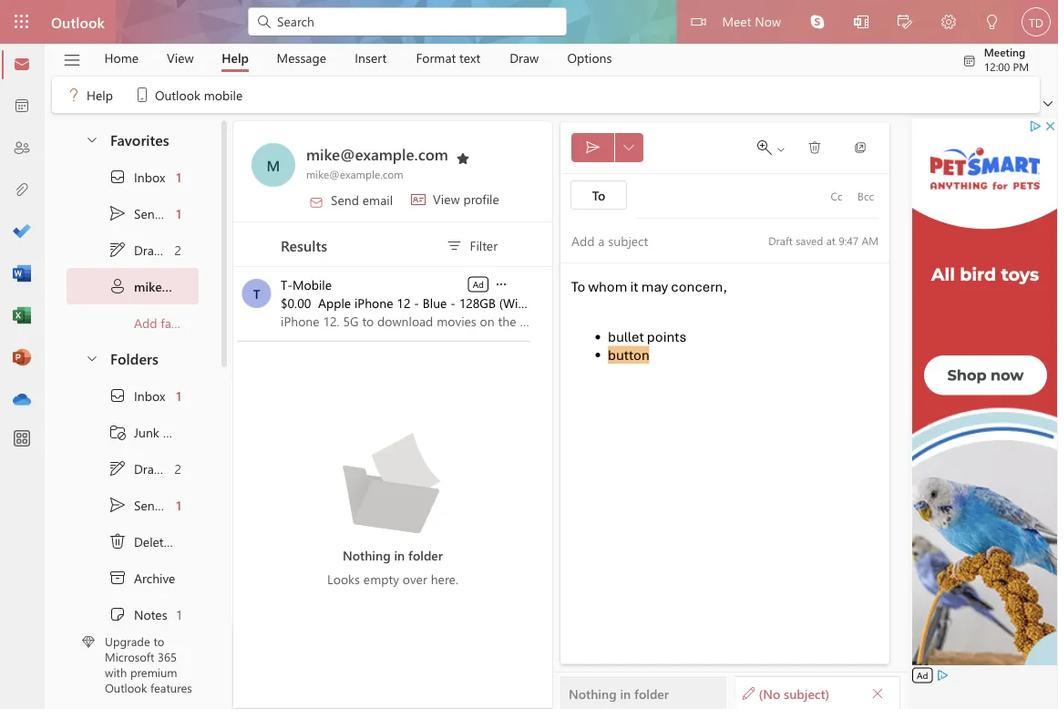 Task type: describe. For each thing, give the bounding box(es) containing it.
 help
[[65, 86, 113, 104]]

email
[[363, 191, 393, 208]]

help inside help button
[[222, 49, 249, 66]]


[[62, 51, 82, 70]]

concern,
[[672, 278, 728, 296]]

to for to
[[592, 186, 606, 203]]

 button
[[449, 145, 478, 169]]

profile
[[464, 191, 500, 207]]

2 for 
[[175, 241, 181, 258]]


[[411, 192, 426, 207]]

 (no subject)
[[743, 685, 830, 702]]

view inside message list section
[[433, 191, 460, 207]]

1 mike@example.com from the top
[[306, 143, 449, 164]]

format
[[416, 49, 456, 66]]

filter
[[470, 236, 498, 253]]

options
[[568, 49, 612, 66]]

128gb
[[459, 294, 496, 311]]

12:00
[[985, 59, 1011, 73]]

t-mobile
[[281, 276, 332, 293]]


[[743, 687, 756, 700]]

powerpoint image
[[13, 349, 31, 368]]

excel image
[[13, 307, 31, 326]]

12
[[397, 294, 411, 311]]

draft
[[769, 233, 793, 248]]

mobile
[[293, 276, 332, 293]]

 button
[[884, 0, 927, 46]]

2 for 
[[175, 460, 181, 477]]

inbox for 
[[134, 168, 165, 185]]

 tree item
[[67, 268, 199, 305]]

1 for first  tree item from the top of the mike@example.com application
[[176, 205, 181, 222]]

$0.00 apple iphone 12 - blue - 128gb (with 24 monthly payments)
[[281, 294, 659, 311]]

1  tree item from the top
[[67, 195, 199, 232]]


[[309, 195, 324, 209]]

apple
[[318, 294, 351, 311]]

folder for nothing in folder looks empty over here.
[[409, 547, 443, 564]]

left-rail-appbar navigation
[[4, 44, 40, 421]]

insert button
[[341, 44, 401, 72]]

 button for folders
[[76, 341, 107, 375]]

 tree item
[[67, 560, 199, 596]]

 for 
[[808, 140, 823, 155]]

 junk email
[[109, 423, 193, 441]]

set your advertising preferences image
[[936, 668, 951, 683]]


[[109, 277, 127, 295]]

to button
[[571, 181, 627, 210]]

sent for first  tree item from the top of the mike@example.com application
[[134, 205, 159, 222]]

email
[[163, 424, 193, 441]]

message
[[277, 49, 327, 66]]

 tree item for 
[[67, 378, 199, 414]]

365
[[158, 649, 177, 665]]

24
[[533, 294, 547, 311]]


[[898, 15, 913, 29]]

 drafts 2 for 
[[109, 241, 181, 259]]

onedrive image
[[13, 391, 31, 409]]

nothing in folder
[[569, 685, 669, 702]]

9:47
[[839, 233, 859, 248]]

tab list inside mike@example.com application
[[90, 44, 627, 72]]


[[811, 15, 825, 29]]

 for 1st  tree item from the bottom
[[109, 496, 127, 514]]

meet now
[[723, 12, 782, 29]]

monthly
[[551, 294, 598, 311]]

favorites tree
[[67, 115, 203, 341]]

 button
[[927, 0, 971, 46]]

pm
[[1014, 59, 1030, 73]]

may
[[642, 278, 669, 296]]

favorites tree item
[[67, 122, 199, 159]]

 sent items for first  tree item from the top of the mike@example.com application
[[109, 204, 193, 223]]

Search field
[[275, 12, 556, 30]]

add
[[134, 314, 157, 331]]

items inside favorites tree
[[163, 205, 193, 222]]

 button
[[493, 275, 510, 293]]

bullet points button
[[608, 328, 687, 364]]

premium
[[130, 665, 177, 680]]

 button inside reading pane main content
[[615, 133, 644, 162]]

nothing for nothing in folder
[[569, 685, 617, 702]]

m button
[[252, 143, 295, 187]]

 button
[[971, 0, 1015, 46]]

 button
[[840, 0, 884, 46]]

mail image
[[13, 56, 31, 74]]

 meeting 12:00 pm
[[963, 44, 1030, 73]]

iphone
[[355, 294, 394, 311]]

payments)
[[601, 294, 659, 311]]

inbox for 
[[134, 387, 165, 404]]

archive
[[134, 570, 176, 587]]

folder for nothing in folder
[[635, 685, 669, 702]]

saved
[[796, 233, 824, 248]]

t-
[[281, 276, 293, 293]]

 button
[[54, 45, 90, 76]]

add favorite tree item
[[67, 305, 203, 341]]

now
[[755, 12, 782, 29]]


[[456, 151, 470, 166]]

mike@example.com image
[[252, 143, 295, 187]]

bullet
[[608, 328, 644, 346]]

 button
[[865, 681, 891, 706]]

1 for  tree item
[[177, 606, 181, 623]]

message list section
[[233, 121, 659, 709]]

features
[[150, 680, 192, 696]]

mike@example.com button
[[306, 143, 449, 167]]

folders tree item
[[67, 341, 199, 378]]

ad inside message list section
[[473, 278, 484, 290]]

 for 
[[109, 387, 127, 405]]

button
[[608, 346, 650, 364]]


[[65, 86, 83, 104]]

to
[[154, 634, 164, 650]]

 button
[[796, 0, 840, 44]]

t mobile image
[[242, 279, 271, 308]]

 inbox for 
[[109, 168, 165, 186]]

help group
[[56, 77, 254, 109]]


[[446, 237, 464, 255]]

outlook for premium
[[105, 680, 147, 696]]

empty
[[364, 571, 399, 588]]

 notes
[[109, 606, 167, 624]]

view inside button
[[167, 49, 194, 66]]

calendar image
[[13, 98, 31, 116]]

reading pane main content
[[554, 114, 908, 709]]

 inbox for 
[[109, 387, 165, 405]]

0 vertical spatial 
[[1044, 99, 1053, 109]]

 
[[758, 140, 787, 155]]

1 horizontal spatial  button
[[1041, 95, 1057, 113]]

upgrade to microsoft 365 with
[[105, 634, 177, 680]]

add favorite
[[134, 314, 203, 331]]

 for 
[[109, 460, 127, 478]]

results
[[281, 235, 328, 255]]

 outlook mobile
[[133, 86, 243, 104]]

word image
[[13, 265, 31, 284]]

 for folders
[[85, 351, 99, 365]]


[[255, 13, 274, 31]]

people image
[[13, 140, 31, 158]]

at
[[827, 233, 836, 248]]

2  tree item from the top
[[67, 487, 199, 523]]

outlook for 
[[155, 86, 201, 103]]

in for nothing in folder looks empty over here.
[[394, 547, 405, 564]]

blue
[[423, 294, 447, 311]]

$0.00
[[281, 294, 311, 311]]

mike@example.com application
[[0, 0, 1059, 709]]

 archive
[[109, 569, 176, 587]]

home button
[[91, 44, 152, 72]]



Task type: vqa. For each thing, say whether or not it's contained in the screenshot.
the top New
no



Task type: locate. For each thing, give the bounding box(es) containing it.
 for 
[[109, 168, 127, 186]]

 button left folders
[[76, 341, 107, 375]]

1 horizontal spatial view
[[433, 191, 460, 207]]

inbox inside tree
[[134, 387, 165, 404]]

folder
[[409, 547, 443, 564], [635, 685, 669, 702]]

1 vertical spatial sent
[[134, 497, 159, 514]]

 for 
[[109, 241, 127, 259]]

1 vertical spatial  tree item
[[67, 451, 199, 487]]

items right "deleted"
[[181, 533, 212, 550]]

here.
[[431, 571, 459, 588]]

- right 12 at top left
[[414, 294, 419, 311]]

0 vertical spatial view
[[167, 49, 194, 66]]

with
[[105, 665, 127, 680]]

1 vertical spatial view
[[433, 191, 460, 207]]

 filter
[[446, 236, 498, 255]]

format text button
[[403, 44, 494, 72]]

nothing for nothing in folder looks empty over here.
[[343, 547, 391, 564]]

2  inbox from the top
[[109, 387, 165, 405]]

5 1 from the top
[[177, 606, 181, 623]]

Add a subject text field
[[561, 226, 753, 255]]

drafts inside tree
[[134, 460, 168, 477]]

sent up "" tree item
[[134, 497, 159, 514]]

 up 
[[109, 533, 127, 551]]

3 1 from the top
[[176, 387, 181, 404]]

subject)
[[784, 685, 830, 702]]

to whom it may concern,
[[572, 278, 728, 296]]

 button inside folders tree item
[[76, 341, 107, 375]]

 left folders
[[85, 351, 99, 365]]

outlook inside " outlook mobile"
[[155, 86, 201, 103]]

folder inside button
[[635, 685, 669, 702]]

favorites
[[110, 129, 169, 149]]

 button for favorites
[[76, 122, 107, 156]]

2 inside favorites tree
[[175, 241, 181, 258]]

 button
[[1041, 95, 1057, 113], [615, 133, 644, 162]]

tree
[[67, 378, 212, 709]]

inbox inside favorites tree
[[134, 168, 165, 185]]

mike@example.com up  send email
[[306, 167, 404, 181]]

1 1 from the top
[[176, 168, 181, 185]]

bcc button
[[852, 181, 881, 211]]

 button
[[572, 133, 616, 162]]

nothing
[[343, 547, 391, 564], [569, 685, 617, 702]]

0 vertical spatial 
[[808, 140, 823, 155]]

2 horizontal spatial outlook
[[155, 86, 201, 103]]

 tree item down favorites
[[67, 159, 199, 195]]


[[963, 54, 977, 68]]

1 vertical spatial 
[[109, 496, 127, 514]]

(no
[[759, 685, 781, 702]]

0 vertical spatial  tree item
[[67, 159, 199, 195]]

0 vertical spatial ad
[[473, 278, 484, 290]]

1 horizontal spatial to
[[592, 186, 606, 203]]

insert
[[355, 49, 387, 66]]

deleted
[[134, 533, 178, 550]]

 inside the  
[[776, 144, 787, 155]]

1 horizontal spatial outlook
[[105, 680, 147, 696]]

2
[[175, 241, 181, 258], [175, 460, 181, 477]]

 inside tree item
[[109, 533, 127, 551]]

meet
[[723, 12, 752, 29]]

 tree item
[[67, 232, 199, 268], [67, 451, 199, 487]]

1 vertical spatial  button
[[615, 133, 644, 162]]

1 vertical spatial  drafts 2
[[109, 460, 181, 478]]

help inside  help
[[87, 86, 113, 103]]

 tree item up the 
[[67, 232, 199, 268]]

outlook down microsoft
[[105, 680, 147, 696]]

1 horizontal spatial folder
[[635, 685, 669, 702]]

mobile
[[204, 86, 243, 103]]

sent for 1st  tree item from the bottom
[[134, 497, 159, 514]]

0 vertical spatial folder
[[409, 547, 443, 564]]

1 inbox from the top
[[134, 168, 165, 185]]

sent up  tree item
[[134, 205, 159, 222]]

text
[[460, 49, 481, 66]]

draw button
[[496, 44, 553, 72]]

1  drafts 2 from the top
[[109, 241, 181, 259]]

1 vertical spatial items
[[163, 497, 193, 514]]

 right the 
[[776, 144, 787, 155]]

 button
[[843, 133, 879, 162]]

0 vertical spatial drafts
[[134, 241, 168, 258]]

 drafts 2 inside tree
[[109, 460, 181, 478]]

inbox up  junk email
[[134, 387, 165, 404]]

0 horizontal spatial to
[[572, 278, 586, 296]]

sent
[[134, 205, 159, 222], [134, 497, 159, 514]]

files image
[[13, 181, 31, 200]]

 inside button
[[808, 140, 823, 155]]

options button
[[554, 44, 626, 72]]

1 2 from the top
[[175, 241, 181, 258]]

nothing inside nothing in folder looks empty over here.
[[343, 547, 391, 564]]

 drafts 2 for 
[[109, 460, 181, 478]]

 tree item
[[67, 159, 199, 195], [67, 378, 199, 414]]

 up 
[[109, 387, 127, 405]]


[[586, 140, 601, 155]]

tree inside mike@example.com application
[[67, 378, 212, 709]]

1 vertical spatial 
[[109, 460, 127, 478]]

1 inside  tree item
[[177, 606, 181, 623]]

1 vertical spatial nothing
[[569, 685, 617, 702]]

0 horizontal spatial  button
[[615, 133, 644, 162]]

1 horizontal spatial ad
[[917, 669, 929, 682]]

 button
[[797, 133, 834, 162]]

0 vertical spatial  inbox
[[109, 168, 165, 186]]

 down  help on the top left of page
[[85, 132, 99, 146]]

2 vertical spatial items
[[181, 533, 212, 550]]

0 vertical spatial outlook
[[51, 12, 105, 31]]

to down  "button"
[[592, 186, 606, 203]]

2 - from the left
[[451, 294, 456, 311]]

0 vertical spatial  button
[[1041, 95, 1057, 113]]


[[872, 687, 885, 700]]

2 1 from the top
[[176, 205, 181, 222]]

0 horizontal spatial folder
[[409, 547, 443, 564]]

0 horizontal spatial -
[[414, 294, 419, 311]]

1  tree item from the top
[[67, 232, 199, 268]]

2 mike@example.com from the top
[[306, 167, 404, 181]]

 up "" tree item
[[109, 496, 127, 514]]

 up the 
[[109, 204, 127, 223]]

0 vertical spatial  drafts 2
[[109, 241, 181, 259]]

1 horizontal spatial nothing
[[569, 685, 617, 702]]

drafts for 
[[134, 460, 168, 477]]

microsoft
[[105, 649, 154, 665]]


[[854, 15, 869, 29]]

0 vertical spatial to
[[592, 186, 606, 203]]

nothing in folder button
[[561, 677, 727, 709]]

nothing inside button
[[569, 685, 617, 702]]

 inbox down favorites tree item
[[109, 168, 165, 186]]


[[109, 569, 127, 587]]

2 drafts from the top
[[134, 460, 168, 477]]

 tree item
[[67, 414, 199, 451]]

inbox
[[134, 168, 165, 185], [134, 387, 165, 404]]

in inside nothing in folder looks empty over here.
[[394, 547, 405, 564]]

to inside 'button'
[[592, 186, 606, 203]]

nothing in folder looks empty over here.
[[327, 547, 459, 588]]

1 vertical spatial help
[[87, 86, 113, 103]]

2  tree item from the top
[[67, 451, 199, 487]]

1 vertical spatial to
[[572, 278, 586, 296]]

2  button from the top
[[76, 341, 107, 375]]

 inside favorites tree item
[[85, 132, 99, 146]]

 down favorites tree item
[[109, 168, 127, 186]]

 tree item up  tree item
[[67, 195, 199, 232]]

1 vertical spatial folder
[[635, 685, 669, 702]]

 sent items up "deleted"
[[109, 496, 193, 514]]

 up the 
[[109, 241, 127, 259]]

0 horizontal spatial in
[[394, 547, 405, 564]]

1 horizontal spatial -
[[451, 294, 456, 311]]

items up  deleted items
[[163, 497, 193, 514]]

format text
[[416, 49, 481, 66]]

0 horizontal spatial help
[[87, 86, 113, 103]]

view
[[167, 49, 194, 66], [433, 191, 460, 207]]

ad left set your advertising preferences icon
[[917, 669, 929, 682]]


[[109, 423, 127, 441]]

to inside text box
[[572, 278, 586, 296]]

2 2 from the top
[[175, 460, 181, 477]]


[[109, 241, 127, 259], [109, 460, 127, 478]]

tab list containing home
[[90, 44, 627, 72]]

send
[[331, 191, 359, 208]]

premium outlook features
[[105, 665, 192, 696]]

premium features image
[[82, 636, 95, 649]]

message button
[[263, 44, 340, 72]]

ad up 128gb
[[473, 278, 484, 290]]

1 vertical spatial  button
[[76, 341, 107, 375]]

2  tree item from the top
[[67, 378, 199, 414]]

2 sent from the top
[[134, 497, 159, 514]]

0 horizontal spatial 
[[624, 142, 635, 153]]

 for favorites
[[85, 132, 99, 146]]

1  from the top
[[109, 168, 127, 186]]

 button down  help on the top left of page
[[76, 122, 107, 156]]

 sent items for 1st  tree item from the bottom
[[109, 496, 193, 514]]

1 vertical spatial inbox
[[134, 387, 165, 404]]

home
[[104, 49, 139, 66]]

to do image
[[13, 223, 31, 242]]

notes
[[134, 606, 167, 623]]

tree containing 
[[67, 378, 212, 709]]

0 vertical spatial  tree item
[[67, 195, 199, 232]]

 down td image in the right of the page
[[1044, 99, 1053, 109]]

am
[[862, 233, 879, 248]]

 inbox inside favorites tree
[[109, 168, 165, 186]]

help up mobile
[[222, 49, 249, 66]]

drafts up  tree item
[[134, 241, 168, 258]]

1 vertical spatial mike@example.com
[[306, 167, 404, 181]]

0 vertical spatial  tree item
[[67, 232, 199, 268]]

 inside reading pane main content
[[624, 142, 635, 153]]

 inside favorites tree
[[109, 168, 127, 186]]

1 vertical spatial  inbox
[[109, 387, 165, 405]]

1
[[176, 168, 181, 185], [176, 205, 181, 222], [176, 387, 181, 404], [176, 497, 181, 514], [177, 606, 181, 623]]

items inside  deleted items
[[181, 533, 212, 550]]

2  from the top
[[109, 387, 127, 405]]

0 vertical spatial 
[[109, 241, 127, 259]]

1  sent items from the top
[[109, 204, 193, 223]]

 button down td image in the right of the page
[[1041, 95, 1057, 113]]

items down favorites
[[163, 205, 193, 222]]

2 vertical spatial outlook
[[105, 680, 147, 696]]

outlook link
[[51, 0, 105, 44]]

1 vertical spatial in
[[621, 685, 631, 702]]


[[109, 606, 127, 624]]

1 drafts from the top
[[134, 241, 168, 258]]

0 vertical spatial mike@example.com
[[306, 143, 449, 164]]

 for first  tree item from the top of the mike@example.com application
[[109, 204, 127, 223]]

 drafts 2 inside favorites tree
[[109, 241, 181, 259]]

2  drafts 2 from the top
[[109, 460, 181, 478]]

outlook inside premium outlook features
[[105, 680, 147, 696]]

outlook
[[51, 12, 105, 31], [155, 86, 201, 103], [105, 680, 147, 696]]

outlook up 
[[51, 12, 105, 31]]

 tree item for 
[[67, 159, 199, 195]]

draft saved at 9:47 am
[[769, 233, 879, 248]]

1  button from the top
[[76, 122, 107, 156]]

 for  deleted items
[[109, 533, 127, 551]]

1 vertical spatial 
[[624, 142, 635, 153]]

0 vertical spatial in
[[394, 547, 405, 564]]

0 horizontal spatial outlook
[[51, 12, 105, 31]]

points
[[647, 328, 687, 346]]

2  from the top
[[109, 460, 127, 478]]

tab list
[[90, 44, 627, 72]]

outlook banner
[[0, 0, 1059, 46]]

view right 
[[433, 191, 460, 207]]

0 vertical spatial  button
[[76, 122, 107, 156]]

 tree item for 
[[67, 232, 199, 268]]

 sent items inside favorites tree
[[109, 204, 193, 223]]

2  sent items from the top
[[109, 496, 193, 514]]


[[854, 140, 868, 155]]

drafts down  junk email
[[134, 460, 168, 477]]

favorite
[[161, 314, 203, 331]]

2 down email
[[175, 460, 181, 477]]

1 vertical spatial 
[[109, 533, 127, 551]]

 drafts 2 up  tree item
[[109, 241, 181, 259]]

 right  "button"
[[624, 142, 635, 153]]

folder inside nothing in folder looks empty over here.
[[409, 547, 443, 564]]

1 vertical spatial ad
[[917, 669, 929, 682]]

0 vertical spatial sent
[[134, 205, 159, 222]]

 tree item down folders
[[67, 378, 199, 414]]

 drafts 2 down junk
[[109, 460, 181, 478]]


[[85, 132, 99, 146], [776, 144, 787, 155], [85, 351, 99, 365]]

upgrade
[[105, 634, 150, 650]]

 sent items down favorites
[[109, 204, 193, 223]]

 tree item for 
[[67, 451, 199, 487]]

-
[[414, 294, 419, 311], [451, 294, 456, 311]]

- right blue
[[451, 294, 456, 311]]

1 vertical spatial  tree item
[[67, 487, 199, 523]]

1 vertical spatial drafts
[[134, 460, 168, 477]]

 inside favorites tree
[[109, 241, 127, 259]]

more apps image
[[13, 430, 31, 449]]

0 vertical spatial help
[[222, 49, 249, 66]]

to left the whom it
[[572, 278, 586, 296]]

0 vertical spatial nothing
[[343, 547, 391, 564]]

0 vertical spatial inbox
[[134, 168, 165, 185]]

drafts
[[134, 241, 168, 258], [134, 460, 168, 477]]

 down 
[[109, 460, 127, 478]]

 button right 
[[615, 133, 644, 162]]


[[109, 204, 127, 223], [109, 496, 127, 514]]

1 for 1st  tree item from the bottom
[[176, 497, 181, 514]]

(with
[[500, 294, 530, 311]]

m
[[267, 155, 280, 175]]

 tree item
[[67, 523, 212, 560]]

 tree item
[[67, 596, 199, 633]]

td image
[[1022, 7, 1051, 36]]

0 vertical spatial  sent items
[[109, 204, 193, 223]]


[[758, 140, 772, 155]]

1 vertical spatial  sent items
[[109, 496, 193, 514]]

1  tree item from the top
[[67, 159, 199, 195]]

1 vertical spatial outlook
[[155, 86, 201, 103]]

1 horizontal spatial in
[[621, 685, 631, 702]]

bcc
[[858, 189, 875, 203]]

sent inside tree
[[134, 497, 159, 514]]


[[808, 140, 823, 155], [109, 533, 127, 551]]

1  from the top
[[109, 204, 127, 223]]

1 horizontal spatial 
[[808, 140, 823, 155]]

1 vertical spatial  tree item
[[67, 378, 199, 414]]

view up " outlook mobile"
[[167, 49, 194, 66]]

1  inbox from the top
[[109, 168, 165, 186]]

to for to whom it may concern,
[[572, 278, 586, 296]]

help right 
[[87, 86, 113, 103]]

outlook inside banner
[[51, 12, 105, 31]]

Message body, press Alt+F10 to exit text field
[[572, 278, 879, 532]]

1 horizontal spatial help
[[222, 49, 249, 66]]

0 vertical spatial items
[[163, 205, 193, 222]]

view button
[[153, 44, 208, 72]]

1 - from the left
[[414, 294, 419, 311]]

2 inbox from the top
[[134, 387, 165, 404]]

in inside button
[[621, 685, 631, 702]]

2  from the top
[[109, 496, 127, 514]]

0 horizontal spatial nothing
[[343, 547, 391, 564]]

1 sent from the top
[[134, 205, 159, 222]]

 search field
[[248, 0, 567, 41]]

1 horizontal spatial 
[[1044, 99, 1053, 109]]

outlook right the 
[[155, 86, 201, 103]]

drafts inside favorites tree
[[134, 241, 168, 258]]


[[133, 86, 151, 104]]

 tree item down junk
[[67, 451, 199, 487]]

cc
[[831, 189, 843, 203]]

ad
[[473, 278, 484, 290], [917, 669, 929, 682]]

1  from the top
[[109, 241, 127, 259]]

 tree item
[[67, 195, 199, 232], [67, 487, 199, 523]]

inbox down favorites
[[134, 168, 165, 185]]

0 horizontal spatial 
[[109, 533, 127, 551]]

0 vertical spatial 2
[[175, 241, 181, 258]]

 sent items
[[109, 204, 193, 223], [109, 496, 193, 514]]

2 up  tree item
[[175, 241, 181, 258]]

 right the  
[[808, 140, 823, 155]]

help button
[[208, 44, 263, 72]]

 tree item up "deleted"
[[67, 487, 199, 523]]

 inside folders tree item
[[85, 351, 99, 365]]

 inbox down folders tree item
[[109, 387, 165, 405]]

 button inside favorites tree item
[[76, 122, 107, 156]]

4 1 from the top
[[176, 497, 181, 514]]

 inbox inside tree
[[109, 387, 165, 405]]

0 vertical spatial 
[[109, 204, 127, 223]]

 inside favorites tree
[[109, 204, 127, 223]]

0 vertical spatial 
[[109, 168, 127, 186]]

1 vertical spatial 2
[[175, 460, 181, 477]]

folders
[[110, 348, 159, 368]]

drafts for 
[[134, 241, 168, 258]]

mike@example.com up email
[[306, 143, 449, 164]]

1 vertical spatial 
[[109, 387, 127, 405]]

mike@example.com
[[306, 143, 449, 164], [306, 167, 404, 181]]

in for nothing in folder
[[621, 685, 631, 702]]


[[494, 277, 509, 292]]

0 horizontal spatial ad
[[473, 278, 484, 290]]

0 horizontal spatial view
[[167, 49, 194, 66]]

sent inside favorites tree
[[134, 205, 159, 222]]



